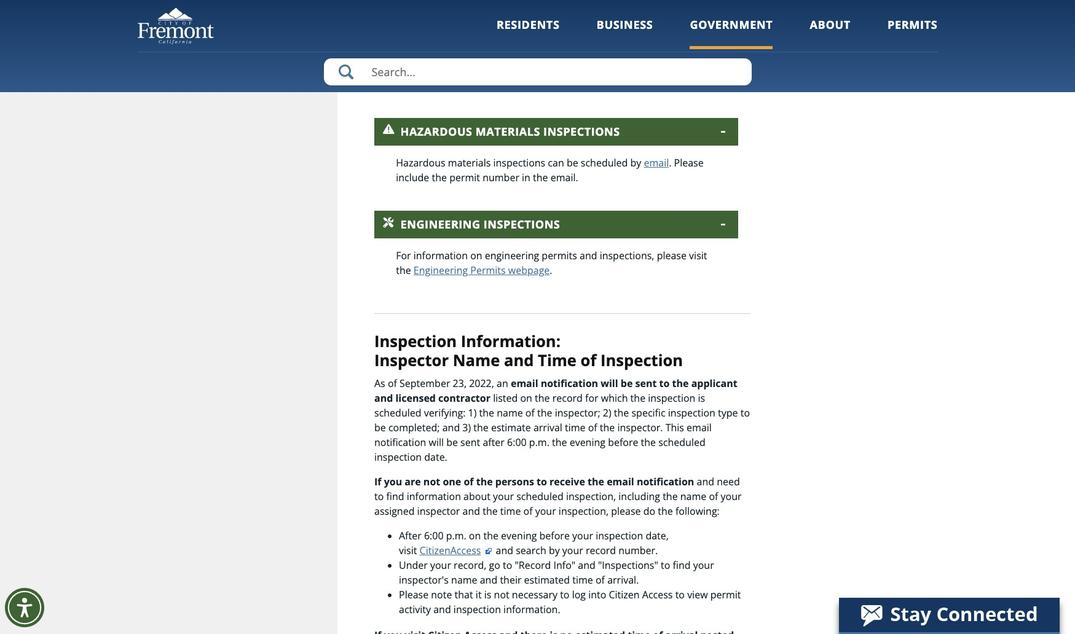 Task type: vqa. For each thing, say whether or not it's contained in the screenshot.
Inspector'S at the bottom left of page
yes



Task type: describe. For each thing, give the bounding box(es) containing it.
inspector
[[417, 505, 460, 519]]

to left receive
[[537, 475, 547, 489]]

name for your
[[451, 574, 477, 587]]

number inside the city's email address and phone number for commercial fire inspections is currently active but will soon be phased out.
[[560, 0, 597, 9]]

your down the persons
[[493, 490, 514, 504]]

need
[[717, 475, 740, 489]]

activity
[[399, 603, 431, 617]]

as
[[374, 377, 385, 391]]

under
[[399, 559, 428, 573]]

phone
[[528, 0, 558, 9]]

under your record, go to "record info" and "inspections" to find your inspector's name and their estimated time of arrival. please note that it is not necessary to log into citizen access to view permit activity and inspection information.
[[399, 559, 741, 617]]

email link
[[644, 156, 669, 170]]

inspection up specific
[[648, 392, 696, 405]]

materials
[[476, 124, 540, 139]]

and search by your record number.
[[493, 544, 658, 558]]

and up go
[[496, 544, 513, 558]]

but
[[533, 10, 549, 23]]

your up info"
[[562, 544, 583, 558]]

for inside listed on the record for which the inspection is scheduled verifying: 1) the name of the inspector; 2) the specific inspection type to be completed; and 3) the estimate arrival time of the inspector. this email notification will be sent after 6:00 p.m. the evening before the scheduled inspection date.
[[585, 392, 599, 405]]

record inside listed on the record for which the inspection is scheduled verifying: 1) the name of the inspector; 2) the specific inspection type to be completed; and 3) the estimate arrival time of the inspector. this email notification will be sent after 6:00 p.m. the evening before the scheduled inspection date.
[[553, 392, 583, 405]]

of right as
[[388, 377, 397, 391]]

scheduled down this
[[659, 436, 706, 450]]

"inspections"
[[598, 559, 658, 573]]

inspections
[[544, 124, 620, 139]]

hazardous materials inspections can be scheduled by email
[[396, 156, 669, 170]]

of inside inspection information: inspector name and time of inspection
[[581, 350, 597, 371]]

time inside and need to find information about your scheduled inspection, including the name of your assigned inspector and the time of your inspection, please do the following:
[[500, 505, 521, 519]]

information inside for information on engineering permits and inspections, please visit the
[[414, 249, 468, 262]]

on inside for information on engineering permits and inspections, please visit the
[[470, 249, 482, 262]]

1 horizontal spatial by
[[631, 156, 641, 170]]

if you are not one of the persons to receive the email notification
[[374, 475, 694, 489]]

inspection information: inspector name and time of inspection
[[374, 331, 683, 371]]

types of inspections for fire permits link
[[396, 53, 563, 67]]

date.
[[424, 451, 447, 464]]

inspection up the you
[[374, 451, 422, 464]]

and down about
[[463, 505, 480, 519]]

your down citizenaccess
[[430, 559, 451, 573]]

0 vertical spatial inspections
[[437, 53, 489, 67]]

webpage
[[508, 264, 550, 277]]

and left need
[[697, 475, 714, 489]]

of down if you are not one of the persons to receive the email notification
[[524, 505, 533, 519]]

do
[[644, 505, 656, 519]]

engineering for engineering inspections
[[401, 217, 481, 232]]

phased
[[608, 10, 642, 23]]

be left the completed;
[[374, 421, 386, 435]]

0 horizontal spatial by
[[549, 544, 560, 558]]

please inside 'under your record, go to "record info" and "inspections" to find your inspector's name and their estimated time of arrival. please note that it is not necessary to log into citizen access to view permit activity and inspection information.'
[[399, 589, 429, 602]]

inspections,
[[600, 249, 654, 262]]

and need to find information about your scheduled inspection, including the name of your assigned inspector and the time of your inspection, please do the following:
[[374, 475, 742, 519]]

materials
[[448, 156, 491, 170]]

the city's email address and phone number for commercial fire inspections is currently active but will soon be phased out.
[[396, 0, 687, 23]]

and inside "email notification will be sent to the applicant and licensed contractor"
[[374, 392, 393, 405]]

p.m. inside after 6:00 p.m. on the evening before your inspection date, visit
[[446, 530, 466, 543]]

your inside after 6:00 p.m. on the evening before your inspection date, visit
[[572, 530, 593, 543]]

after
[[399, 530, 422, 543]]

view
[[687, 589, 708, 602]]

before inside after 6:00 p.m. on the evening before your inspection date, visit
[[540, 530, 570, 543]]

scheduled inside and need to find information about your scheduled inspection, including the name of your assigned inspector and the time of your inspection, please do the following:
[[517, 490, 564, 504]]

and inside for information on engineering permits and inspections, please visit the
[[580, 249, 597, 262]]

engineering permits webpage .
[[414, 264, 552, 277]]

citizen
[[609, 589, 640, 602]]

6:00 inside listed on the record for which the inspection is scheduled verifying: 1) the name of the inspector; 2) the specific inspection type to be completed; and 3) the estimate arrival time of the inspector. this email notification will be sent after 6:00 p.m. the evening before the scheduled inspection date.
[[507, 436, 527, 450]]

into
[[589, 589, 606, 602]]

if
[[374, 475, 382, 489]]

the inside "email notification will be sent to the applicant and licensed contractor"
[[672, 377, 689, 391]]

address
[[469, 0, 506, 9]]

currently
[[460, 10, 502, 23]]

notification inside "email notification will be sent to the applicant and licensed contractor"
[[541, 377, 598, 391]]

arrival.
[[608, 574, 639, 587]]

access
[[642, 589, 673, 602]]

september
[[400, 377, 450, 391]]

notification inside listed on the record for which the inspection is scheduled verifying: 1) the name of the inspector; 2) the specific inspection type to be completed; and 3) the estimate arrival time of the inspector. this email notification will be sent after 6:00 p.m. the evening before the scheduled inspection date.
[[374, 436, 426, 450]]

1 vertical spatial inspections
[[484, 217, 560, 232]]

23,
[[453, 377, 467, 391]]

to right go
[[503, 559, 512, 573]]

completed;
[[389, 421, 440, 435]]

. inside . please include the permit number in the email.
[[669, 156, 672, 170]]

of down need
[[709, 490, 718, 504]]

after 6:00 p.m. on the evening before your inspection date, visit
[[399, 530, 669, 558]]

inspection inside after 6:00 p.m. on the evening before your inspection date, visit
[[596, 530, 643, 543]]

for inside the city's email address and phone number for commercial fire inspections is currently active but will soon be phased out.
[[600, 0, 613, 9]]

will inside the city's email address and phone number for commercial fire inspections is currently active but will soon be phased out.
[[552, 10, 567, 23]]

about link
[[810, 17, 851, 49]]

hazardous
[[401, 124, 473, 139]]

inspector's
[[399, 574, 449, 587]]

commercial
[[615, 0, 669, 9]]

licensed
[[396, 392, 436, 405]]

and down and search by your record number.
[[578, 559, 596, 573]]

visit inside for information on engineering permits and inspections, please visit the
[[689, 249, 707, 262]]

fire inspection requests/scheduling flyer
[[396, 78, 586, 92]]

inspection up september at the bottom
[[374, 331, 457, 352]]

are
[[405, 475, 421, 489]]

be right can
[[567, 156, 578, 170]]

out.
[[645, 10, 663, 23]]

estimated
[[524, 574, 570, 587]]

your down need
[[721, 490, 742, 504]]

for information on engineering permits and inspections, please visit the
[[396, 249, 707, 277]]

1 horizontal spatial permits
[[527, 53, 563, 67]]

search
[[516, 544, 546, 558]]

your up 'view'
[[693, 559, 714, 573]]

it
[[476, 589, 482, 602]]

your down if you are not one of the persons to receive the email notification
[[535, 505, 556, 519]]

type
[[718, 407, 738, 420]]

inspection up the which
[[601, 350, 683, 371]]

engineering inspections
[[401, 217, 560, 232]]

be inside "email notification will be sent to the applicant and licensed contractor"
[[621, 377, 633, 391]]

name for 1)
[[497, 407, 523, 420]]

Search text field
[[324, 58, 752, 85]]

city's
[[416, 0, 439, 9]]

which
[[601, 392, 628, 405]]

time inside listed on the record for which the inspection is scheduled verifying: 1) the name of the inspector; 2) the specific inspection type to be completed; and 3) the estimate arrival time of the inspector. this email notification will be sent after 6:00 p.m. the evening before the scheduled inspection date.
[[565, 421, 586, 435]]

necessary
[[512, 589, 558, 602]]

before inside listed on the record for which the inspection is scheduled verifying: 1) the name of the inspector; 2) the specific inspection type to be completed; and 3) the estimate arrival time of the inspector. this email notification will be sent after 6:00 p.m. the evening before the scheduled inspection date.
[[608, 436, 638, 450]]

0 vertical spatial inspection,
[[566, 490, 616, 504]]

sent inside "email notification will be sent to the applicant and licensed contractor"
[[635, 377, 657, 391]]

of up arrival on the bottom of the page
[[526, 407, 535, 420]]

inspector.
[[618, 421, 663, 435]]

stay connected image
[[839, 598, 1059, 633]]

about
[[810, 17, 851, 32]]

an
[[497, 377, 508, 391]]

and inside the city's email address and phone number for commercial fire inspections is currently active but will soon be phased out.
[[508, 0, 526, 9]]

to inside listed on the record for which the inspection is scheduled verifying: 1) the name of the inspector; 2) the specific inspection type to be completed; and 3) the estimate arrival time of the inspector. this email notification will be sent after 6:00 p.m. the evening before the scheduled inspection date.
[[741, 407, 750, 420]]

of right "one"
[[464, 475, 474, 489]]

soon
[[569, 10, 592, 23]]

number.
[[619, 544, 658, 558]]

0 vertical spatial fire
[[508, 53, 525, 67]]

and inside inspection information: inspector name and time of inspection
[[504, 350, 534, 371]]

the inside for information on engineering permits and inspections, please visit the
[[396, 264, 411, 277]]

please inside for information on engineering permits and inspections, please visit the
[[657, 249, 687, 262]]

listed on the record for which the inspection is scheduled verifying: 1) the name of the inspector; 2) the specific inspection type to be completed; and 3) the estimate arrival time of the inspector. this email notification will be sent after 6:00 p.m. the evening before the scheduled inspection date.
[[374, 392, 750, 464]]

inspector
[[374, 350, 449, 371]]

2022,
[[469, 377, 494, 391]]

applicant
[[691, 377, 738, 391]]

email notification will be sent to the applicant and licensed contractor
[[374, 377, 738, 405]]

tools image
[[382, 216, 394, 229]]

residents link
[[497, 17, 560, 49]]

following:
[[676, 505, 720, 519]]

citizenaccess
[[420, 544, 481, 558]]

inspections inside the city's email address and phone number for commercial fire inspections is currently active but will soon be phased out.
[[396, 10, 448, 23]]

not inside 'under your record, go to "record info" and "inspections" to find your inspector's name and their estimated time of arrival. please note that it is not necessary to log into citizen access to view permit activity and inspection information.'
[[494, 589, 510, 602]]

evening inside after 6:00 p.m. on the evening before your inspection date, visit
[[501, 530, 537, 543]]

1)
[[468, 407, 477, 420]]



Task type: locate. For each thing, give the bounding box(es) containing it.
0 vertical spatial inspections
[[396, 10, 448, 23]]

number inside . please include the permit number in the email.
[[483, 171, 519, 184]]

1 vertical spatial .
[[550, 264, 552, 277]]

0 horizontal spatial visit
[[399, 544, 417, 558]]

0 vertical spatial .
[[669, 156, 672, 170]]

1 horizontal spatial number
[[560, 0, 597, 9]]

0 vertical spatial for
[[600, 0, 613, 9]]

on up engineering permits webpage link on the top of page
[[470, 249, 482, 262]]

0 vertical spatial p.m.
[[529, 436, 550, 450]]

0 horizontal spatial fire
[[396, 78, 413, 92]]

1 vertical spatial for
[[492, 53, 505, 67]]

0 vertical spatial will
[[552, 10, 567, 23]]

not
[[424, 475, 440, 489], [494, 589, 510, 602]]

business link
[[597, 17, 653, 49]]

p.m.
[[529, 436, 550, 450], [446, 530, 466, 543]]

0 vertical spatial name
[[497, 407, 523, 420]]

and down go
[[480, 574, 498, 587]]

1 vertical spatial record
[[586, 544, 616, 558]]

.
[[669, 156, 672, 170], [550, 264, 552, 277]]

engineering permits webpage link
[[414, 264, 550, 277]]

1 horizontal spatial record
[[586, 544, 616, 558]]

inspector;
[[555, 407, 600, 420]]

record up inspector;
[[553, 392, 583, 405]]

1 horizontal spatial .
[[669, 156, 672, 170]]

1 vertical spatial please
[[399, 589, 429, 602]]

name inside 'under your record, go to "record info" and "inspections" to find your inspector's name and their estimated time of arrival. please note that it is not necessary to log into citizen access to view permit activity and inspection information.'
[[451, 574, 477, 587]]

date,
[[646, 530, 669, 543]]

name
[[497, 407, 523, 420], [680, 490, 707, 504], [451, 574, 477, 587]]

0 vertical spatial record
[[553, 392, 583, 405]]

is inside the city's email address and phone number for commercial fire inspections is currently active but will soon be phased out.
[[451, 10, 458, 23]]

evening inside listed on the record for which the inspection is scheduled verifying: 1) the name of the inspector; 2) the specific inspection type to be completed; and 3) the estimate arrival time of the inspector. this email notification will be sent after 6:00 p.m. the evening before the scheduled inspection date.
[[570, 436, 606, 450]]

3)
[[463, 421, 471, 435]]

engineering
[[401, 217, 481, 232], [414, 264, 468, 277]]

listed
[[493, 392, 518, 405]]

inspections up fire inspection requests/scheduling flyer
[[437, 53, 489, 67]]

1 horizontal spatial inspections
[[493, 156, 545, 170]]

find inside and need to find information about your scheduled inspection, including the name of your assigned inspector and the time of your inspection, please do the following:
[[386, 490, 404, 504]]

one
[[443, 475, 461, 489]]

1 horizontal spatial sent
[[635, 377, 657, 391]]

permits
[[542, 249, 577, 262]]

0 horizontal spatial will
[[429, 436, 444, 450]]

0 horizontal spatial 6:00
[[424, 530, 444, 543]]

fire
[[672, 0, 687, 9]]

name up estimate
[[497, 407, 523, 420]]

note
[[431, 589, 452, 602]]

inspection inside 'under your record, go to "record info" and "inspections" to find your inspector's name and their estimated time of arrival. please note that it is not necessary to log into citizen access to view permit activity and inspection information.'
[[454, 603, 501, 617]]

tab list
[[374, 0, 739, 288]]

number left in
[[483, 171, 519, 184]]

0 vertical spatial number
[[560, 0, 597, 9]]

about
[[464, 490, 491, 504]]

is inside 'under your record, go to "record info" and "inspections" to find your inspector's name and their estimated time of arrival. please note that it is not necessary to log into citizen access to view permit activity and inspection information.'
[[484, 589, 492, 602]]

0 vertical spatial information
[[414, 249, 468, 262]]

be right soon
[[594, 10, 606, 23]]

2 vertical spatial on
[[469, 530, 481, 543]]

is left currently
[[451, 10, 458, 23]]

for
[[396, 249, 411, 262]]

1 vertical spatial on
[[520, 392, 532, 405]]

tab list containing hazardous materials inspections
[[374, 0, 739, 288]]

on inside after 6:00 p.m. on the evening before your inspection date, visit
[[469, 530, 481, 543]]

email inside "email notification will be sent to the applicant and licensed contractor"
[[511, 377, 538, 391]]

the inside after 6:00 p.m. on the evening before your inspection date, visit
[[484, 530, 499, 543]]

1 vertical spatial please
[[611, 505, 641, 519]]

0 vertical spatial is
[[451, 10, 458, 23]]

information
[[414, 249, 468, 262], [407, 490, 461, 504]]

for up inspector;
[[585, 392, 599, 405]]

please right email link
[[674, 156, 704, 170]]

not down their
[[494, 589, 510, 602]]

of inside 'under your record, go to "record info" and "inspections" to find your inspector's name and their estimated time of arrival. please note that it is not necessary to log into citizen access to view permit activity and inspection information.'
[[596, 574, 605, 587]]

1 horizontal spatial for
[[585, 392, 599, 405]]

your up and search by your record number.
[[572, 530, 593, 543]]

notification up including
[[637, 475, 694, 489]]

0 vertical spatial find
[[386, 490, 404, 504]]

this
[[666, 421, 684, 435]]

0 horizontal spatial p.m.
[[446, 530, 466, 543]]

0 horizontal spatial for
[[492, 53, 505, 67]]

inspection down types
[[416, 78, 463, 92]]

visit inside after 6:00 p.m. on the evening before your inspection date, visit
[[399, 544, 417, 558]]

time up the log
[[573, 574, 593, 587]]

be up date.
[[446, 436, 458, 450]]

please inside and need to find information about your scheduled inspection, including the name of your assigned inspector and the time of your inspection, please do the following:
[[611, 505, 641, 519]]

1 vertical spatial evening
[[501, 530, 537, 543]]

visit
[[689, 249, 707, 262], [399, 544, 417, 558]]

p.m. up citizenaccess link
[[446, 530, 466, 543]]

0 vertical spatial 6:00
[[507, 436, 527, 450]]

email.
[[551, 171, 578, 184]]

including
[[619, 490, 660, 504]]

0 horizontal spatial please
[[611, 505, 641, 519]]

to left the log
[[560, 589, 570, 602]]

record up the "inspections"
[[586, 544, 616, 558]]

0 horizontal spatial sent
[[461, 436, 480, 450]]

of right types
[[425, 53, 434, 67]]

time inside 'under your record, go to "record info" and "inspections" to find your inspector's name and their estimated time of arrival. please note that it is not necessary to log into citizen access to view permit activity and inspection information.'
[[573, 574, 593, 587]]

log
[[572, 589, 586, 602]]

name inside listed on the record for which the inspection is scheduled verifying: 1) the name of the inspector; 2) the specific inspection type to be completed; and 3) the estimate arrival time of the inspector. this email notification will be sent after 6:00 p.m. the evening before the scheduled inspection date.
[[497, 407, 523, 420]]

name up that
[[451, 574, 477, 587]]

number
[[560, 0, 597, 9], [483, 171, 519, 184]]

evening down inspector;
[[570, 436, 606, 450]]

flyer
[[564, 78, 586, 92]]

information inside and need to find information about your scheduled inspection, including the name of your assigned inspector and the time of your inspection, please do the following:
[[407, 490, 461, 504]]

record
[[553, 392, 583, 405], [586, 544, 616, 558]]

is right it
[[484, 589, 492, 602]]

please
[[674, 156, 704, 170], [399, 589, 429, 602]]

2 vertical spatial will
[[429, 436, 444, 450]]

0 vertical spatial by
[[631, 156, 641, 170]]

1 vertical spatial inspections
[[493, 156, 545, 170]]

estimate
[[491, 421, 531, 435]]

0 vertical spatial evening
[[570, 436, 606, 450]]

0 vertical spatial permits
[[888, 17, 938, 32]]

exclamation point in triangle image
[[382, 124, 394, 136]]

that
[[455, 589, 473, 602]]

not right are
[[424, 475, 440, 489]]

engineering down engineering inspections
[[414, 264, 468, 277]]

0 horizontal spatial is
[[451, 10, 458, 23]]

time down inspector;
[[565, 421, 586, 435]]

will right but
[[552, 10, 567, 23]]

by up info"
[[549, 544, 560, 558]]

0 vertical spatial on
[[470, 249, 482, 262]]

0 horizontal spatial .
[[550, 264, 552, 277]]

scheduled down inspections
[[581, 156, 628, 170]]

number up soon
[[560, 0, 597, 9]]

0 vertical spatial visit
[[689, 249, 707, 262]]

2 horizontal spatial for
[[600, 0, 613, 9]]

0 vertical spatial before
[[608, 436, 638, 450]]

your
[[493, 490, 514, 504], [721, 490, 742, 504], [535, 505, 556, 519], [572, 530, 593, 543], [562, 544, 583, 558], [430, 559, 451, 573], [693, 559, 714, 573]]

and down note
[[434, 603, 451, 617]]

before up and search by your record number.
[[540, 530, 570, 543]]

please right inspections,
[[657, 249, 687, 262]]

0 horizontal spatial not
[[424, 475, 440, 489]]

2 vertical spatial is
[[484, 589, 492, 602]]

evening
[[570, 436, 606, 450], [501, 530, 537, 543]]

2 vertical spatial permits
[[471, 264, 506, 277]]

of down inspector;
[[588, 421, 597, 435]]

2 vertical spatial name
[[451, 574, 477, 587]]

inspection up the number.
[[596, 530, 643, 543]]

p.m. down arrival on the bottom of the page
[[529, 436, 550, 450]]

name up following:
[[680, 490, 707, 504]]

residents
[[497, 17, 560, 32]]

0 horizontal spatial record
[[553, 392, 583, 405]]

. please include the permit number in the email.
[[396, 156, 704, 184]]

of right time on the bottom right
[[581, 350, 597, 371]]

permit right 'view'
[[711, 589, 741, 602]]

verifying:
[[424, 407, 466, 420]]

requests/scheduling
[[466, 78, 562, 92]]

1 vertical spatial permit
[[711, 589, 741, 602]]

include
[[396, 171, 429, 184]]

notification down the completed;
[[374, 436, 426, 450]]

permit down materials
[[450, 171, 480, 184]]

p.m. inside listed on the record for which the inspection is scheduled verifying: 1) the name of the inspector; 2) the specific inspection type to be completed; and 3) the estimate arrival time of the inspector. this email notification will be sent after 6:00 p.m. the evening before the scheduled inspection date.
[[529, 436, 550, 450]]

be inside the city's email address and phone number for commercial fire inspections is currently active but will soon be phased out.
[[594, 10, 606, 23]]

the
[[396, 0, 413, 9]]

for up phased
[[600, 0, 613, 9]]

1 vertical spatial time
[[500, 505, 521, 519]]

info"
[[554, 559, 576, 573]]

1 vertical spatial will
[[601, 377, 618, 391]]

receive
[[550, 475, 585, 489]]

2 horizontal spatial name
[[680, 490, 707, 504]]

1 horizontal spatial please
[[674, 156, 704, 170]]

1 horizontal spatial name
[[497, 407, 523, 420]]

and right permits
[[580, 249, 597, 262]]

2 vertical spatial notification
[[637, 475, 694, 489]]

hazardous
[[396, 156, 446, 170]]

to up access
[[661, 559, 670, 573]]

2 horizontal spatial permits
[[888, 17, 938, 32]]

information up inspector
[[407, 490, 461, 504]]

information right for at top
[[414, 249, 468, 262]]

to inside "email notification will be sent to the applicant and licensed contractor"
[[659, 377, 670, 391]]

inspections up engineering
[[484, 217, 560, 232]]

specific
[[632, 407, 666, 420]]

find up the assigned
[[386, 490, 404, 504]]

1 vertical spatial information
[[407, 490, 461, 504]]

inspection up this
[[668, 407, 716, 420]]

by left email link
[[631, 156, 641, 170]]

sent inside listed on the record for which the inspection is scheduled verifying: 1) the name of the inspector; 2) the specific inspection type to be completed; and 3) the estimate arrival time of the inspector. this email notification will be sent after 6:00 p.m. the evening before the scheduled inspection date.
[[461, 436, 480, 450]]

and down as
[[374, 392, 393, 405]]

scheduled down if you are not one of the persons to receive the email notification
[[517, 490, 564, 504]]

0 horizontal spatial permits
[[471, 264, 506, 277]]

"record
[[515, 559, 551, 573]]

will up the which
[[601, 377, 618, 391]]

in
[[522, 171, 531, 184]]

scheduled
[[581, 156, 628, 170], [374, 407, 421, 420], [659, 436, 706, 450], [517, 490, 564, 504]]

for up fire inspection requests/scheduling flyer
[[492, 53, 505, 67]]

1 vertical spatial notification
[[374, 436, 426, 450]]

0 horizontal spatial before
[[540, 530, 570, 543]]

2 vertical spatial time
[[573, 574, 593, 587]]

0 vertical spatial permit
[[450, 171, 480, 184]]

is down applicant
[[698, 392, 705, 405]]

1 horizontal spatial not
[[494, 589, 510, 602]]

to down 'if'
[[374, 490, 384, 504]]

to left 'view'
[[675, 589, 685, 602]]

1 vertical spatial number
[[483, 171, 519, 184]]

time
[[538, 350, 577, 371]]

0 horizontal spatial find
[[386, 490, 404, 504]]

evening up search
[[501, 530, 537, 543]]

sent down 3)
[[461, 436, 480, 450]]

active
[[504, 10, 531, 23]]

please down including
[[611, 505, 641, 519]]

and up "active"
[[508, 0, 526, 9]]

on up citizenaccess link
[[469, 530, 481, 543]]

1 vertical spatial p.m.
[[446, 530, 466, 543]]

1 vertical spatial visit
[[399, 544, 417, 558]]

government link
[[690, 17, 773, 49]]

permits
[[888, 17, 938, 32], [527, 53, 563, 67], [471, 264, 506, 277]]

of
[[425, 53, 434, 67], [581, 350, 597, 371], [388, 377, 397, 391], [526, 407, 535, 420], [588, 421, 597, 435], [464, 475, 474, 489], [709, 490, 718, 504], [524, 505, 533, 519], [596, 574, 605, 587]]

6:00 down estimate
[[507, 436, 527, 450]]

will inside listed on the record for which the inspection is scheduled verifying: 1) the name of the inspector; 2) the specific inspection type to be completed; and 3) the estimate arrival time of the inspector. this email notification will be sent after 6:00 p.m. the evening before the scheduled inspection date.
[[429, 436, 444, 450]]

0 vertical spatial sent
[[635, 377, 657, 391]]

1 vertical spatial engineering
[[414, 264, 468, 277]]

permit
[[450, 171, 480, 184], [711, 589, 741, 602]]

0 horizontal spatial please
[[399, 589, 429, 602]]

please up the activity
[[399, 589, 429, 602]]

engineering for engineering permits webpage .
[[414, 264, 468, 277]]

2 horizontal spatial will
[[601, 377, 618, 391]]

1 vertical spatial name
[[680, 490, 707, 504]]

email inside listed on the record for which the inspection is scheduled verifying: 1) the name of the inspector; 2) the specific inspection type to be completed; and 3) the estimate arrival time of the inspector. this email notification will be sent after 6:00 p.m. the evening before the scheduled inspection date.
[[687, 421, 712, 435]]

6:00 up citizenaccess
[[424, 530, 444, 543]]

government
[[690, 17, 773, 32]]

email inside the city's email address and phone number for commercial fire inspections is currently active but will soon be phased out.
[[442, 0, 467, 9]]

arrival
[[534, 421, 562, 435]]

permits link
[[888, 17, 938, 49]]

to
[[659, 377, 670, 391], [741, 407, 750, 420], [537, 475, 547, 489], [374, 490, 384, 504], [503, 559, 512, 573], [661, 559, 670, 573], [560, 589, 570, 602], [675, 589, 685, 602]]

citizenaccess link
[[420, 544, 493, 558]]

notification down time on the bottom right
[[541, 377, 598, 391]]

of up into
[[596, 574, 605, 587]]

contractor
[[438, 392, 491, 405]]

please
[[657, 249, 687, 262], [611, 505, 641, 519]]

1 horizontal spatial permit
[[711, 589, 741, 602]]

2 horizontal spatial is
[[698, 392, 705, 405]]

inspections down city's on the top
[[396, 10, 448, 23]]

0 horizontal spatial notification
[[374, 436, 426, 450]]

will inside "email notification will be sent to the applicant and licensed contractor"
[[601, 377, 618, 391]]

1 horizontal spatial visit
[[689, 249, 707, 262]]

hazardous materials inspections
[[401, 124, 620, 139]]

fire up requests/scheduling
[[508, 53, 525, 67]]

permit inside . please include the permit number in the email.
[[450, 171, 480, 184]]

is inside listed on the record for which the inspection is scheduled verifying: 1) the name of the inspector; 2) the specific inspection type to be completed; and 3) the estimate arrival time of the inspector. this email notification will be sent after 6:00 p.m. the evening before the scheduled inspection date.
[[698, 392, 705, 405]]

before down inspector. on the bottom of the page
[[608, 436, 638, 450]]

0 horizontal spatial inspections
[[396, 10, 448, 23]]

sent
[[635, 377, 657, 391], [461, 436, 480, 450]]

and up an
[[504, 350, 534, 371]]

name inside and need to find information about your scheduled inspection, including the name of your assigned inspector and the time of your inspection, please do the following:
[[680, 490, 707, 504]]

0 vertical spatial time
[[565, 421, 586, 435]]

1 horizontal spatial evening
[[570, 436, 606, 450]]

to inside and need to find information about your scheduled inspection, including the name of your assigned inspector and the time of your inspection, please do the following:
[[374, 490, 384, 504]]

sent up specific
[[635, 377, 657, 391]]

1 vertical spatial fire
[[396, 78, 413, 92]]

find inside 'under your record, go to "record info" and "inspections" to find your inspector's name and their estimated time of arrival. please note that it is not necessary to log into citizen access to view permit activity and inspection information.'
[[673, 559, 691, 573]]

1 horizontal spatial notification
[[541, 377, 598, 391]]

find up 'view'
[[673, 559, 691, 573]]

information.
[[504, 603, 560, 617]]

as of september 23, 2022, an
[[374, 377, 511, 391]]

1 horizontal spatial p.m.
[[529, 436, 550, 450]]

1 horizontal spatial is
[[484, 589, 492, 602]]

permit inside 'under your record, go to "record info" and "inspections" to find your inspector's name and their estimated time of arrival. please note that it is not necessary to log into citizen access to view permit activity and inspection information.'
[[711, 589, 741, 602]]

inspection down it
[[454, 603, 501, 617]]

please inside . please include the permit number in the email.
[[674, 156, 704, 170]]

1 vertical spatial before
[[540, 530, 570, 543]]

their
[[500, 574, 522, 587]]

0 horizontal spatial evening
[[501, 530, 537, 543]]

fire
[[508, 53, 525, 67], [396, 78, 413, 92]]

1 horizontal spatial before
[[608, 436, 638, 450]]

6:00 inside after 6:00 p.m. on the evening before your inspection date, visit
[[424, 530, 444, 543]]

1 horizontal spatial find
[[673, 559, 691, 573]]

be up the which
[[621, 377, 633, 391]]

0 vertical spatial notification
[[541, 377, 598, 391]]

business
[[597, 17, 653, 32]]

scheduled up the completed;
[[374, 407, 421, 420]]

persons
[[495, 475, 534, 489]]

0 vertical spatial engineering
[[401, 217, 481, 232]]

on inside listed on the record for which the inspection is scheduled verifying: 1) the name of the inspector; 2) the specific inspection type to be completed; and 3) the estimate arrival time of the inspector. this email notification will be sent after 6:00 p.m. the evening before the scheduled inspection date.
[[520, 392, 532, 405]]

on
[[470, 249, 482, 262], [520, 392, 532, 405], [469, 530, 481, 543]]

and inside listed on the record for which the inspection is scheduled verifying: 1) the name of the inspector; 2) the specific inspection type to be completed; and 3) the estimate arrival time of the inspector. this email notification will be sent after 6:00 p.m. the evening before the scheduled inspection date.
[[442, 421, 460, 435]]

1 horizontal spatial 6:00
[[507, 436, 527, 450]]

inspections up in
[[493, 156, 545, 170]]

1 vertical spatial inspection,
[[559, 505, 609, 519]]

engineering up for at top
[[401, 217, 481, 232]]

2 vertical spatial for
[[585, 392, 599, 405]]

0 vertical spatial please
[[674, 156, 704, 170]]

fire down types
[[396, 78, 413, 92]]

fire inspection requests/scheduling flyer link
[[396, 78, 586, 92]]

and left 3)
[[442, 421, 460, 435]]

1 vertical spatial by
[[549, 544, 560, 558]]



